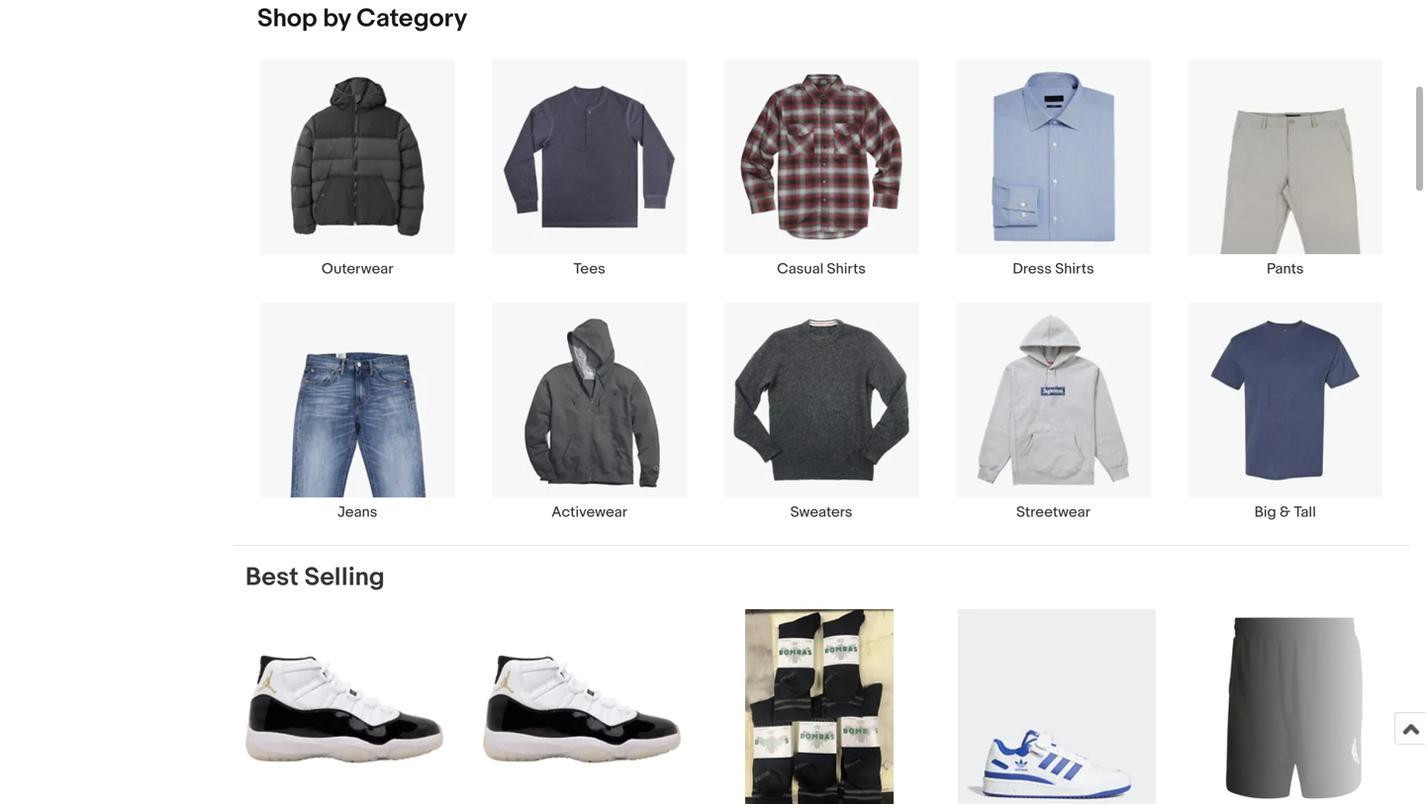 Task type: vqa. For each thing, say whether or not it's contained in the screenshot.
left Team
no



Task type: locate. For each thing, give the bounding box(es) containing it.
pants
[[1267, 260, 1304, 278]]

0 horizontal spatial shirts
[[827, 260, 866, 278]]

tall
[[1294, 504, 1317, 522]]

by
[[323, 4, 351, 34]]

casual shirts link
[[706, 59, 938, 278]]

big
[[1255, 504, 1277, 522]]

2 shirts from the left
[[1056, 260, 1095, 278]]

selling
[[304, 563, 385, 594]]

best selling
[[246, 563, 385, 594]]

casual shirts
[[777, 260, 866, 278]]

streetwear
[[1017, 504, 1091, 522]]

casual
[[777, 260, 824, 278]]

shirts
[[827, 260, 866, 278], [1056, 260, 1095, 278]]

shop by category
[[257, 4, 468, 34]]

tees
[[574, 260, 606, 278]]

pants link
[[1170, 59, 1402, 278]]

shirts right casual
[[827, 260, 866, 278]]

1 horizontal spatial shirts
[[1056, 260, 1095, 278]]

adidas men's us 10.5 forum low leather sneakers white/red/blue g50931 usa image
[[958, 610, 1156, 805]]

best
[[246, 563, 299, 594]]

big & tall
[[1255, 504, 1317, 522]]

1 shirts from the left
[[827, 260, 866, 278]]

list
[[234, 59, 1410, 546]]

shirts right dress
[[1056, 260, 1095, 278]]

size 11 - jordan 11 retro mid defining moments image
[[246, 654, 444, 764]]

tees link
[[474, 59, 706, 278]]

adidas designed movement shorts men's size m - black (hf7204) image
[[1196, 610, 1394, 805]]

&
[[1280, 504, 1291, 522]]

dress shirts link
[[938, 59, 1170, 278]]



Task type: describe. For each thing, give the bounding box(es) containing it.
sweaters
[[791, 504, 853, 522]]

big & tall link
[[1170, 302, 1402, 522]]

dress shirts
[[1013, 260, 1095, 278]]

streetwear link
[[938, 302, 1170, 522]]

category
[[357, 4, 468, 34]]

jeans link
[[242, 302, 474, 522]]

jeans
[[338, 504, 378, 522]]

size 9 - jordan 11 retro mid defining moments image
[[483, 654, 681, 764]]

outerwear link
[[242, 59, 474, 278]]

list containing outerwear
[[234, 59, 1410, 546]]

shop
[[257, 4, 317, 34]]

shirts for dress shirts
[[1056, 260, 1095, 278]]

sweaters link
[[706, 302, 938, 522]]

activewear
[[552, 504, 628, 522]]

shirts for casual shirts
[[827, 260, 866, 278]]

dress
[[1013, 260, 1052, 278]]

activewear link
[[474, 302, 706, 522]]

outerwear
[[322, 260, 394, 278]]

3 pairs bombas men's x large 13.5-17 men black calf socks image
[[745, 610, 894, 805]]



